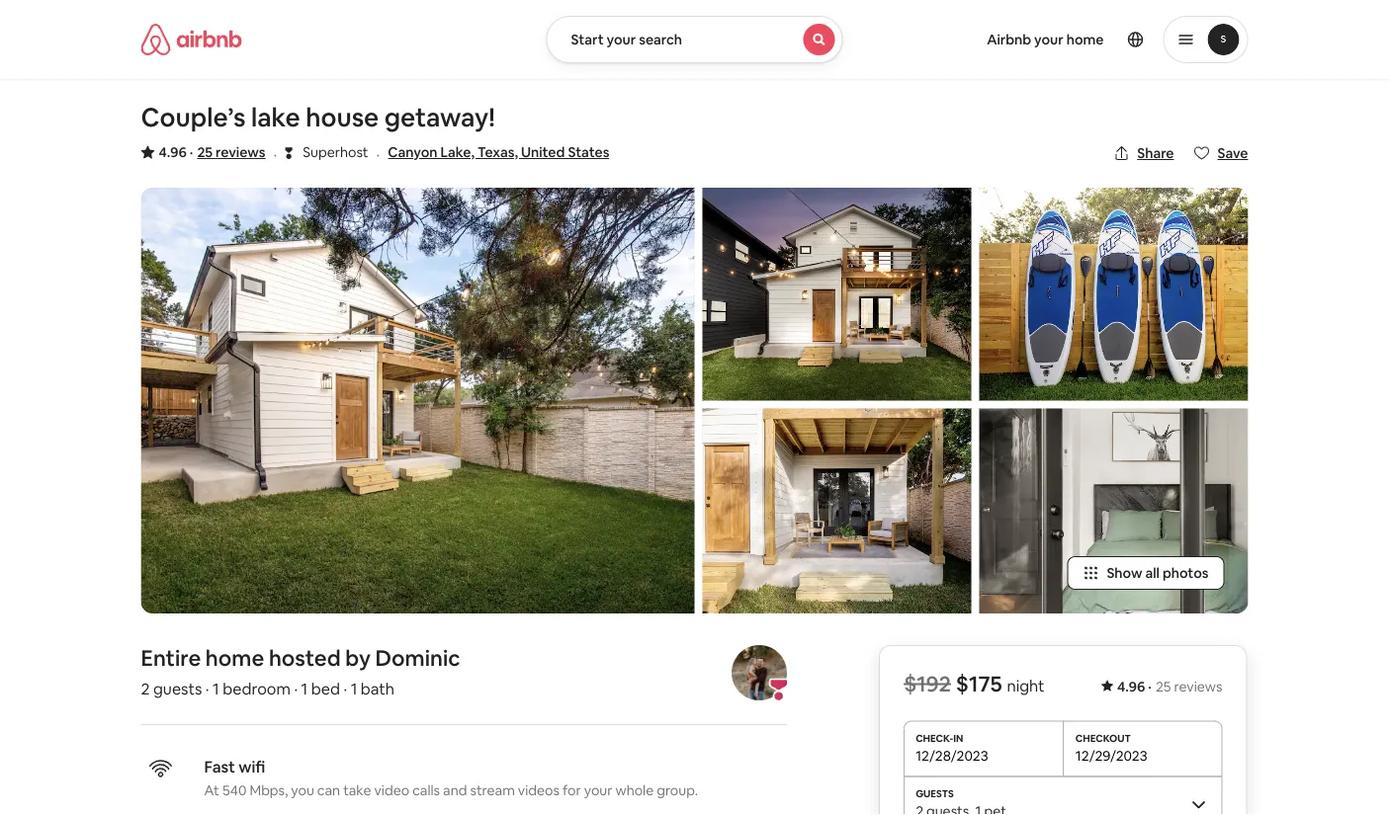 Task type: describe. For each thing, give the bounding box(es) containing it.
1 horizontal spatial 25
[[1156, 678, 1171, 696]]

save button
[[1186, 136, 1257, 170]]

0 horizontal spatial 25
[[197, 143, 213, 161]]

canyon lake, texas, united states button
[[388, 140, 610, 164]]

fast
[[204, 757, 235, 777]]

couple's lake house getaway! image 4 image
[[980, 188, 1249, 401]]

airbnb your home
[[987, 31, 1104, 48]]

your for airbnb
[[1035, 31, 1064, 48]]

night
[[1007, 676, 1045, 697]]

guests
[[153, 679, 202, 699]]

25 reviews button
[[197, 142, 266, 162]]

entire home hosted by dominic 2 guests · 1 bedroom · 1 bed · 1 bath
[[141, 644, 460, 699]]

canyon
[[388, 143, 438, 161]]

show all photos
[[1107, 565, 1209, 583]]

profile element
[[867, 0, 1249, 79]]

your for start
[[607, 31, 636, 48]]

texas,
[[478, 143, 518, 161]]

can
[[317, 782, 340, 800]]

bedroom
[[223, 679, 291, 699]]

getaway!
[[384, 101, 495, 134]]

couple's lake house getaway! image 5 image
[[980, 409, 1249, 614]]

$175
[[956, 671, 1003, 699]]

share button
[[1106, 136, 1182, 170]]

airbnb your home link
[[975, 19, 1116, 60]]

12/28/2023
[[916, 747, 989, 765]]

whole
[[616, 782, 654, 800]]

$192 $175 night
[[904, 671, 1045, 699]]

bath
[[361, 679, 395, 699]]

󰀃
[[285, 143, 293, 162]]

video
[[374, 782, 410, 800]]

save
[[1218, 144, 1249, 162]]

by dominic
[[346, 644, 460, 673]]

wifi
[[239, 757, 265, 777]]

you
[[291, 782, 314, 800]]

bed
[[311, 679, 340, 699]]

lake
[[251, 101, 300, 134]]

couple's lake house getaway!
[[141, 101, 495, 134]]

fast wifi at 540 mbps, you can take video calls and stream videos for your whole group.
[[204, 757, 698, 800]]

lake,
[[441, 143, 475, 161]]

0 horizontal spatial reviews
[[216, 143, 266, 161]]

3 1 from the left
[[351, 679, 357, 699]]

start your search button
[[546, 16, 843, 63]]

airbnb
[[987, 31, 1032, 48]]

entire
[[141, 644, 201, 673]]

couple's lake house getaway! image 3 image
[[703, 409, 972, 614]]

photos
[[1163, 565, 1209, 583]]

Start your search search field
[[546, 16, 843, 63]]



Task type: locate. For each thing, give the bounding box(es) containing it.
all
[[1146, 565, 1160, 583]]

1 vertical spatial 25
[[1156, 678, 1171, 696]]

and
[[443, 782, 467, 800]]

1 horizontal spatial 4.96
[[1118, 678, 1146, 696]]

your right start
[[607, 31, 636, 48]]

540
[[222, 782, 247, 800]]

2
[[141, 679, 150, 699]]

share
[[1138, 144, 1174, 162]]

· canyon lake, texas, united states
[[376, 143, 610, 164]]

1 horizontal spatial home
[[1067, 31, 1104, 48]]

0 vertical spatial reviews
[[216, 143, 266, 161]]

1
[[213, 679, 219, 699], [301, 679, 308, 699], [351, 679, 357, 699]]

stream
[[470, 782, 515, 800]]

1 horizontal spatial 1
[[301, 679, 308, 699]]

couple's lake house getaway! image 2 image
[[703, 188, 972, 401]]

1 1 from the left
[[213, 679, 219, 699]]

1 right guests
[[213, 679, 219, 699]]

home up bedroom
[[206, 644, 264, 673]]

0 horizontal spatial 4.96
[[159, 143, 187, 161]]

0 vertical spatial home
[[1067, 31, 1104, 48]]

1 left bed
[[301, 679, 308, 699]]

your inside fast wifi at 540 mbps, you can take video calls and stream videos for your whole group.
[[584, 782, 613, 800]]

superhost
[[303, 143, 368, 161]]

1 vertical spatial reviews
[[1174, 678, 1223, 696]]

reviews
[[216, 143, 266, 161], [1174, 678, 1223, 696]]

1 vertical spatial home
[[206, 644, 264, 673]]

2 horizontal spatial 1
[[351, 679, 357, 699]]

4.96 · 25 reviews
[[159, 143, 266, 161], [1118, 678, 1223, 696]]

videos
[[518, 782, 560, 800]]

couple's lake house getaway! image 1 image
[[141, 188, 695, 614]]

states
[[568, 143, 610, 161]]

at
[[204, 782, 219, 800]]

4.96 · 25 reviews down couple's
[[159, 143, 266, 161]]

mbps,
[[250, 782, 288, 800]]

0 horizontal spatial 1
[[213, 679, 219, 699]]

calls
[[413, 782, 440, 800]]

1 vertical spatial 4.96 · 25 reviews
[[1118, 678, 1223, 696]]

4.96 up 12/29/2023
[[1118, 678, 1146, 696]]

start
[[571, 31, 604, 48]]

· inside the '· canyon lake, texas, united states'
[[376, 144, 380, 164]]

home inside entire home hosted by dominic 2 guests · 1 bedroom · 1 bed · 1 bath
[[206, 644, 264, 673]]

home
[[1067, 31, 1104, 48], [206, 644, 264, 673]]

couple's
[[141, 101, 246, 134]]

house
[[306, 101, 379, 134]]

group.
[[657, 782, 698, 800]]

start your search
[[571, 31, 682, 48]]

25
[[197, 143, 213, 161], [1156, 678, 1171, 696]]

show
[[1107, 565, 1143, 583]]

$192
[[904, 671, 951, 699]]

0 vertical spatial 4.96 · 25 reviews
[[159, 143, 266, 161]]

12/29/2023
[[1076, 747, 1148, 765]]

0 vertical spatial 4.96
[[159, 143, 187, 161]]

·
[[190, 143, 193, 161], [274, 144, 277, 164], [376, 144, 380, 164], [1149, 678, 1152, 696], [206, 679, 209, 699], [294, 679, 298, 699], [344, 679, 347, 699]]

show all photos button
[[1068, 557, 1225, 590]]

your right for
[[584, 782, 613, 800]]

0 horizontal spatial 4.96 · 25 reviews
[[159, 143, 266, 161]]

4.96
[[159, 143, 187, 161], [1118, 678, 1146, 696]]

4.96 down couple's
[[159, 143, 187, 161]]

united
[[521, 143, 565, 161]]

home right airbnb
[[1067, 31, 1104, 48]]

for
[[563, 782, 581, 800]]

0 vertical spatial 25
[[197, 143, 213, 161]]

home inside profile element
[[1067, 31, 1104, 48]]

your inside airbnb your home link
[[1035, 31, 1064, 48]]

dominic is a superhost. learn more about dominic. image
[[732, 646, 787, 701], [732, 646, 787, 701]]

your
[[607, 31, 636, 48], [1035, 31, 1064, 48], [584, 782, 613, 800]]

search
[[639, 31, 682, 48]]

1 left bath at left bottom
[[351, 679, 357, 699]]

0 horizontal spatial home
[[206, 644, 264, 673]]

4.96 · 25 reviews up 12/29/2023
[[1118, 678, 1223, 696]]

1 vertical spatial 4.96
[[1118, 678, 1146, 696]]

your inside the start your search button
[[607, 31, 636, 48]]

1 horizontal spatial reviews
[[1174, 678, 1223, 696]]

1 horizontal spatial 4.96 · 25 reviews
[[1118, 678, 1223, 696]]

2 1 from the left
[[301, 679, 308, 699]]

your right airbnb
[[1035, 31, 1064, 48]]

take
[[343, 782, 371, 800]]

hosted
[[269, 644, 341, 673]]



Task type: vqa. For each thing, say whether or not it's contained in the screenshot.
– within THE SERENE OASIS IN UBUD JUNGLE | AMAZING VILLA VIEW 1 DOUBLE BED NOV 22 – 30 $42 NIGHT · $337 TOTAL
no



